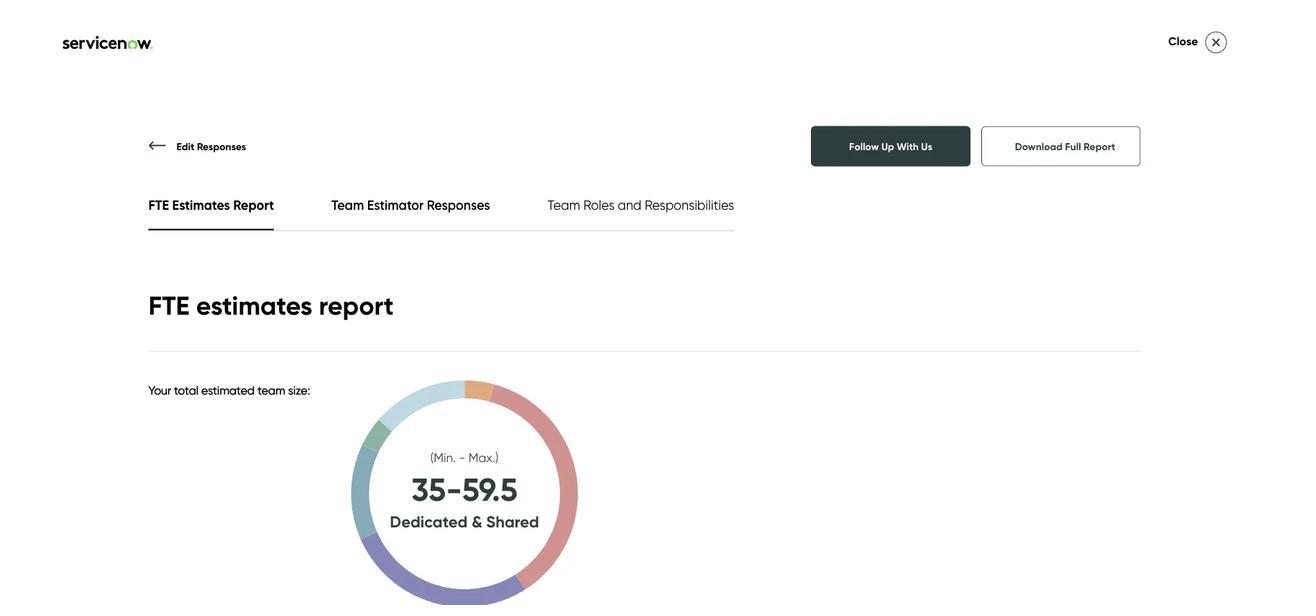 Task type: vqa. For each thing, say whether or not it's contained in the screenshot.
servicenow platform team estimator
yes



Task type: describe. For each thing, give the bounding box(es) containing it.
2 horizontal spatial the
[[1131, 362, 1150, 378]]

team for estimated
[[258, 383, 285, 397]]

your
[[739, 362, 764, 378]]

team roles and responsibilities
[[548, 197, 734, 213]]

1 horizontal spatial platform
[[731, 343, 781, 359]]

extends
[[981, 343, 1028, 359]]

fte estimates report
[[149, 289, 394, 321]]

team inside servicenow platform team estimator
[[619, 254, 734, 311]]

edit responses
[[177, 140, 246, 152]]

0 vertical spatial estimator
[[367, 197, 424, 213]]

responsibilities
[[645, 197, 734, 213]]

fte for fte estimates report
[[149, 197, 169, 213]]

customer
[[137, 40, 214, 61]]

support
[[823, 382, 870, 398]]

your servicenow® platform team establishes, maintains, and extends servicenow as a strategic business platform in your organization. the strongest servicenow platform teams have the right number of people with the skills to support the now platform®.
[[619, 343, 1186, 398]]

report for download full report
[[1084, 140, 1116, 152]]

as
[[1104, 343, 1118, 359]]

0 horizontal spatial the
[[756, 382, 775, 398]]

0 vertical spatial responses
[[197, 140, 246, 152]]

team estimator responses
[[332, 197, 490, 213]]

full
[[1066, 140, 1082, 152]]

maintains,
[[890, 343, 951, 359]]

fte for fte estimates report
[[149, 289, 190, 321]]

establishes,
[[819, 343, 887, 359]]

people
[[682, 382, 724, 398]]

2 horizontal spatial servicenow
[[1032, 343, 1101, 359]]

roles
[[584, 197, 615, 213]]

organization.
[[767, 362, 845, 378]]

estimated
[[201, 383, 255, 397]]

business
[[619, 362, 669, 378]]

team for platform
[[784, 343, 816, 359]]

to
[[808, 382, 820, 398]]

platform
[[881, 194, 1061, 251]]

report for fte estimates report
[[233, 197, 274, 213]]

size:
[[288, 383, 310, 397]]

team estimator responses link
[[332, 197, 490, 213]]

a
[[1122, 343, 1130, 359]]

close
[[1169, 34, 1199, 48]]

right
[[1154, 362, 1181, 378]]

your total estimated team size:
[[149, 383, 310, 397]]



Task type: locate. For each thing, give the bounding box(es) containing it.
0 horizontal spatial estimator
[[367, 197, 424, 213]]

and left extends
[[954, 343, 978, 359]]

1 vertical spatial servicenow
[[1032, 343, 1101, 359]]

success
[[218, 40, 282, 61]]

1 vertical spatial report
[[233, 197, 274, 213]]

the
[[848, 362, 870, 378]]

customer success center
[[137, 40, 341, 61]]

team left size:
[[258, 383, 285, 397]]

your left total
[[149, 383, 171, 397]]

team inside your servicenow® platform team establishes, maintains, and extends servicenow as a strategic business platform in your organization. the strongest servicenow platform teams have the right number of people with the skills to support the now platform®.
[[784, 343, 816, 359]]

report right estimates
[[233, 197, 274, 213]]

team up organization.
[[784, 343, 816, 359]]

0 vertical spatial team
[[784, 343, 816, 359]]

up
[[882, 140, 895, 152]]

2 fte from the top
[[149, 289, 190, 321]]

0 horizontal spatial team
[[258, 383, 285, 397]]

in
[[726, 362, 735, 378]]

and inside your servicenow® platform team establishes, maintains, and extends servicenow as a strategic business platform in your organization. the strongest servicenow platform teams have the right number of people with the skills to support the now platform®.
[[954, 343, 978, 359]]

1 vertical spatial team
[[258, 383, 285, 397]]

customer success center link
[[29, 40, 345, 61]]

your
[[619, 343, 644, 359], [149, 383, 171, 397]]

1 horizontal spatial responses
[[427, 197, 490, 213]]

0 horizontal spatial servicenow
[[619, 194, 869, 251]]

total
[[174, 383, 199, 397]]

1 horizontal spatial report
[[1084, 140, 1116, 152]]

with
[[897, 140, 919, 152]]

your for your total estimated team size:
[[149, 383, 171, 397]]

now
[[896, 382, 922, 398]]

edit
[[177, 140, 194, 152]]

strongest
[[873, 362, 928, 378]]

with
[[728, 382, 752, 398]]

download
[[1015, 140, 1063, 152]]

1 vertical spatial responses
[[427, 197, 490, 213]]

fte estimates report link
[[149, 197, 274, 213]]

teams
[[1058, 362, 1095, 378]]

strategic
[[1133, 343, 1186, 359]]

follow
[[849, 140, 879, 152]]

platform
[[731, 343, 781, 359], [672, 362, 722, 378], [1004, 362, 1054, 378]]

1 fte from the top
[[149, 197, 169, 213]]

estimates
[[196, 289, 313, 321]]

team for team roles and responsibilities
[[548, 197, 580, 213]]

1 horizontal spatial and
[[954, 343, 978, 359]]

report
[[319, 289, 394, 321]]

follow up with us
[[849, 140, 933, 152]]

the down your
[[756, 382, 775, 398]]

estimator
[[367, 197, 424, 213], [746, 254, 948, 311]]

have
[[1098, 362, 1127, 378]]

1 vertical spatial and
[[954, 343, 978, 359]]

report
[[1084, 140, 1116, 152], [233, 197, 274, 213]]

download full report link
[[982, 126, 1141, 167]]

1 horizontal spatial the
[[873, 382, 893, 398]]

1 vertical spatial your
[[149, 383, 171, 397]]

1 vertical spatial estimator
[[746, 254, 948, 311]]

0 vertical spatial servicenow
[[619, 194, 869, 251]]

fte estimates report
[[149, 197, 274, 213]]

of
[[667, 382, 679, 398]]

responses
[[197, 140, 246, 152], [427, 197, 490, 213]]

0 horizontal spatial report
[[233, 197, 274, 213]]

1 vertical spatial fte
[[149, 289, 190, 321]]

download full report
[[1015, 140, 1116, 152]]

2 horizontal spatial platform
[[1004, 362, 1054, 378]]

1 horizontal spatial estimator
[[746, 254, 948, 311]]

estimator inside servicenow platform team estimator
[[746, 254, 948, 311]]

the left now
[[873, 382, 893, 398]]

1 horizontal spatial servicenow
[[931, 362, 1001, 378]]

us
[[922, 140, 933, 152]]

0 vertical spatial fte
[[149, 197, 169, 213]]

2 vertical spatial servicenow
[[931, 362, 1001, 378]]

2 horizontal spatial team
[[619, 254, 734, 311]]

1 horizontal spatial team
[[784, 343, 816, 359]]

0 vertical spatial your
[[619, 343, 644, 359]]

servicenow®
[[648, 343, 728, 359]]

and right roles
[[618, 197, 642, 213]]

fte
[[149, 197, 169, 213], [149, 289, 190, 321]]

0 horizontal spatial team
[[332, 197, 364, 213]]

0 horizontal spatial platform
[[672, 362, 722, 378]]

and
[[618, 197, 642, 213], [954, 343, 978, 359]]

follow up with us link
[[811, 126, 971, 167]]

1 horizontal spatial your
[[619, 343, 644, 359]]

0 vertical spatial and
[[618, 197, 642, 213]]

platform down extends
[[1004, 362, 1054, 378]]

your inside your servicenow® platform team establishes, maintains, and extends servicenow as a strategic business platform in your organization. the strongest servicenow platform teams have the right number of people with the skills to support the now platform®.
[[619, 343, 644, 359]]

platform up people
[[672, 362, 722, 378]]

your for your servicenow® platform team establishes, maintains, and extends servicenow as a strategic business platform in your organization. the strongest servicenow platform teams have the right number of people with the skills to support the now platform®.
[[619, 343, 644, 359]]

team for team estimator responses
[[332, 197, 364, 213]]

0 horizontal spatial your
[[149, 383, 171, 397]]

0 vertical spatial report
[[1084, 140, 1116, 152]]

skills
[[779, 382, 805, 398]]

team
[[784, 343, 816, 359], [258, 383, 285, 397]]

team
[[332, 197, 364, 213], [548, 197, 580, 213], [619, 254, 734, 311]]

estimates
[[172, 197, 230, 213]]

servicenow inside servicenow platform team estimator
[[619, 194, 869, 251]]

number
[[619, 382, 664, 398]]

your up business
[[619, 343, 644, 359]]

the
[[1131, 362, 1150, 378], [756, 382, 775, 398], [873, 382, 893, 398]]

servicenow platform team estimator
[[619, 194, 1061, 311]]

team roles and responsibilities link
[[548, 197, 734, 213]]

1 horizontal spatial team
[[548, 197, 580, 213]]

report right full
[[1084, 140, 1116, 152]]

platform up your
[[731, 343, 781, 359]]

0 horizontal spatial responses
[[197, 140, 246, 152]]

center
[[286, 40, 341, 61]]

the left right
[[1131, 362, 1150, 378]]

platform®.
[[926, 382, 989, 398]]

0 horizontal spatial and
[[618, 197, 642, 213]]

servicenow
[[619, 194, 869, 251], [1032, 343, 1101, 359], [931, 362, 1001, 378]]



